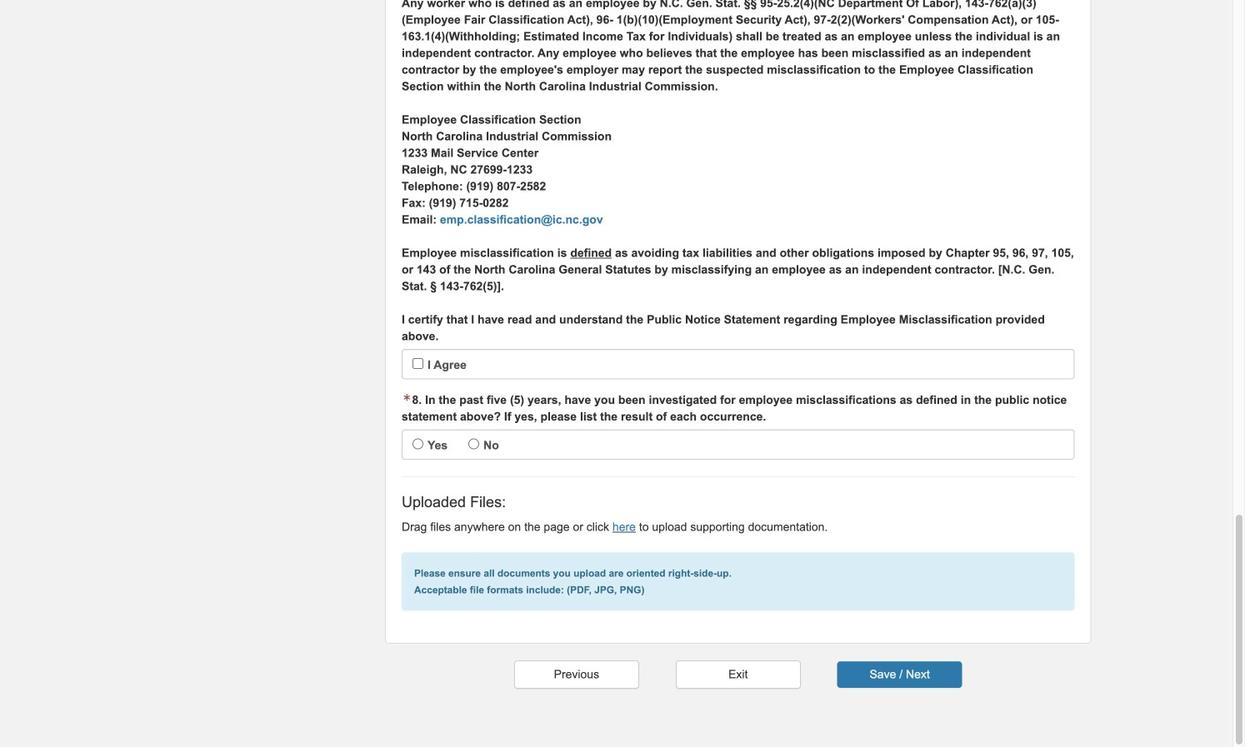 Task type: describe. For each thing, give the bounding box(es) containing it.
fw image
[[402, 394, 412, 402]]



Task type: locate. For each thing, give the bounding box(es) containing it.
None radio
[[413, 439, 423, 450]]

None button
[[514, 661, 639, 689], [676, 661, 801, 689], [514, 661, 639, 689], [676, 661, 801, 689]]

None checkbox
[[413, 358, 423, 369]]

None submit
[[837, 662, 962, 688]]

None radio
[[469, 439, 479, 450]]



Task type: vqa. For each thing, say whether or not it's contained in the screenshot.
PLUS icon
no



